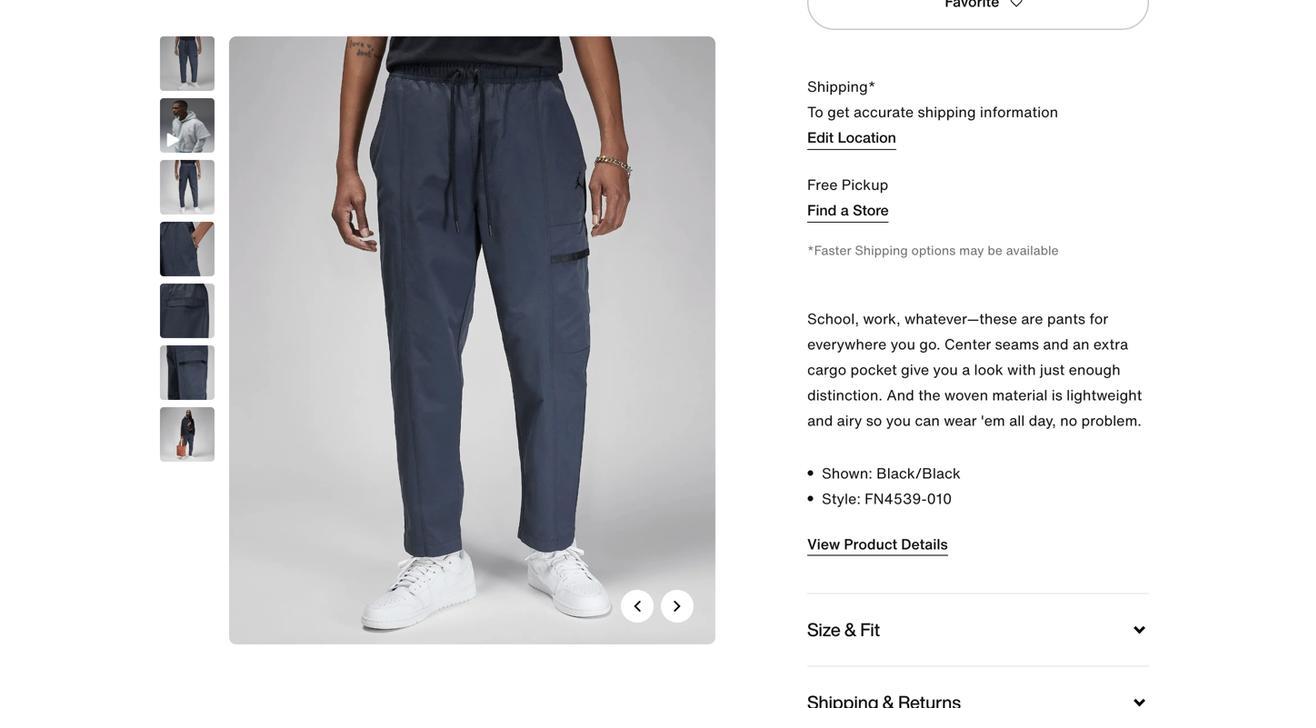 Task type: vqa. For each thing, say whether or not it's contained in the screenshot.
and to the right
yes



Task type: locate. For each thing, give the bounding box(es) containing it.
view product details button
[[808, 534, 948, 556]]

1 vertical spatial a
[[962, 359, 971, 381]]

be
[[988, 241, 1003, 260]]

0 vertical spatial and
[[1043, 333, 1069, 355]]

size & fit
[[808, 617, 880, 643]]

pants
[[1047, 308, 1086, 330]]

woven
[[945, 384, 989, 406]]

available
[[1006, 241, 1059, 260]]

style:
[[822, 488, 861, 510]]

go.
[[920, 333, 941, 355]]

a left look
[[962, 359, 971, 381]]

find a store button
[[808, 199, 889, 223]]

you
[[891, 333, 916, 355], [933, 359, 958, 381], [886, 410, 911, 432]]

and left an
[[1043, 333, 1069, 355]]

edit
[[808, 129, 834, 146]]

details
[[901, 534, 948, 555]]

1 horizontal spatial a
[[962, 359, 971, 381]]

give
[[901, 359, 930, 381]]

&
[[845, 617, 857, 643]]

lightweight
[[1067, 384, 1143, 406]]

* faster shipping options may be available
[[808, 241, 1059, 260]]

information
[[980, 101, 1059, 123]]

2 vertical spatial you
[[886, 410, 911, 432]]

0 vertical spatial a
[[841, 202, 849, 219]]

with
[[1008, 359, 1036, 381]]

a
[[841, 202, 849, 219], [962, 359, 971, 381]]

seams
[[995, 333, 1039, 355]]

1 horizontal spatial and
[[1043, 333, 1069, 355]]

shipping* to get accurate shipping information edit location
[[808, 76, 1059, 146]]

and
[[1043, 333, 1069, 355], [808, 410, 833, 432]]

can
[[915, 410, 940, 432]]

free pickup find a store
[[808, 174, 889, 219]]

previous image
[[632, 601, 643, 612]]

is
[[1052, 384, 1063, 406]]

you right so
[[886, 410, 911, 432]]

shown: black/black style: fn4539-010
[[822, 463, 961, 510]]

jordan essentials men's woven pants image
[[160, 36, 215, 91], [229, 36, 716, 645], [160, 160, 215, 215], [160, 222, 215, 276], [160, 284, 215, 338], [160, 346, 215, 400], [160, 407, 215, 462]]

enough
[[1069, 359, 1121, 381]]

to
[[808, 101, 824, 123]]

you down 'go.'
[[933, 359, 958, 381]]

get
[[828, 101, 850, 123]]

school,
[[808, 308, 859, 330]]

work,
[[863, 308, 901, 330]]

menu bar
[[309, 0, 1000, 4]]

and left "airy"
[[808, 410, 833, 432]]

1 vertical spatial and
[[808, 410, 833, 432]]

a inside school, work, whatever—these are pants for everywhere you go. center seams and an extra cargo pocket give you a look with just enough distinction. and the woven material is lightweight and airy so you can wear 'em all day, no problem.
[[962, 359, 971, 381]]

a right find
[[841, 202, 849, 219]]

edit location button
[[808, 127, 896, 150]]

location
[[838, 129, 896, 146]]

product
[[844, 534, 898, 555]]

look
[[974, 359, 1004, 381]]

no
[[1060, 410, 1078, 432]]

fit
[[861, 617, 880, 643]]

may
[[959, 241, 984, 260]]

pickup
[[842, 174, 889, 196]]

center
[[945, 333, 991, 355]]

you left 'go.'
[[891, 333, 916, 355]]

0 horizontal spatial a
[[841, 202, 849, 219]]



Task type: describe. For each thing, give the bounding box(es) containing it.
0 horizontal spatial and
[[808, 410, 833, 432]]

faster
[[814, 241, 852, 260]]

school, work, whatever—these are pants for everywhere you go. center seams and an extra cargo pocket give you a look with just enough distinction. and the woven material is lightweight and airy so you can wear 'em all day, no problem.
[[808, 308, 1143, 432]]

size
[[808, 617, 841, 643]]

free
[[808, 174, 838, 196]]

1 vertical spatial you
[[933, 359, 958, 381]]

are
[[1021, 308, 1044, 330]]

store
[[853, 202, 889, 219]]

shipping
[[855, 241, 908, 260]]

a inside free pickup find a store
[[841, 202, 849, 219]]

undefined image
[[160, 98, 215, 153]]

for
[[1090, 308, 1109, 330]]

and
[[887, 384, 915, 406]]

just
[[1040, 359, 1065, 381]]

wear
[[944, 410, 977, 432]]

airy
[[837, 410, 862, 432]]

*
[[808, 241, 814, 260]]

an
[[1073, 333, 1090, 355]]

shipping
[[918, 101, 976, 123]]

010
[[927, 488, 952, 510]]

material
[[993, 384, 1048, 406]]

everywhere
[[808, 333, 887, 355]]

options
[[912, 241, 956, 260]]

next image
[[672, 601, 683, 612]]

fn4539-
[[865, 488, 927, 510]]

shown:
[[822, 463, 873, 484]]

pocket
[[851, 359, 897, 381]]

view product details
[[808, 534, 948, 555]]

extra
[[1094, 333, 1129, 355]]

problem.
[[1082, 410, 1142, 432]]

all
[[1010, 410, 1025, 432]]

day,
[[1029, 410, 1057, 432]]

'em
[[981, 410, 1006, 432]]

cargo
[[808, 359, 847, 381]]

the
[[919, 384, 941, 406]]

distinction.
[[808, 384, 883, 406]]

find
[[808, 202, 837, 219]]

view
[[808, 534, 840, 555]]

so
[[866, 410, 882, 432]]

shipping*
[[808, 76, 876, 97]]

whatever—these
[[905, 308, 1018, 330]]

0 vertical spatial you
[[891, 333, 916, 355]]

accurate
[[854, 101, 914, 123]]

black/black
[[877, 463, 961, 484]]



